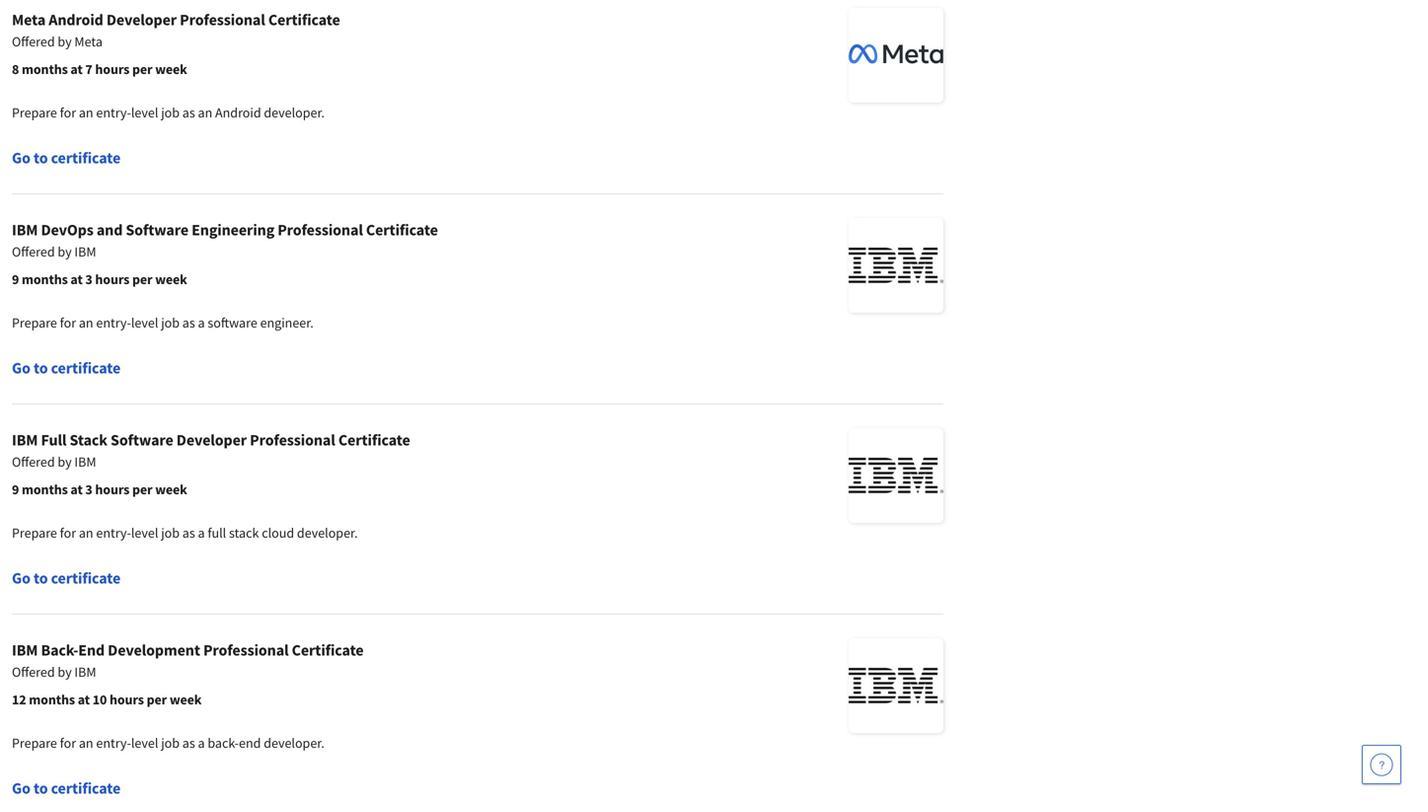 Task type: vqa. For each thing, say whether or not it's contained in the screenshot.


Task type: describe. For each thing, give the bounding box(es) containing it.
meta android developer professional certificate offered by meta 8 months at 7 hours per week
[[12, 10, 340, 78]]

months inside ibm full stack software developer professional certificate offered by ibm 9 months at 3 hours per week
[[22, 481, 68, 499]]

0 horizontal spatial meta
[[12, 10, 46, 30]]

ibm image for ibm devops and software engineering professional certificate
[[849, 218, 944, 313]]

software for developer
[[111, 431, 173, 450]]

hours inside ibm devops and software engineering professional certificate offered by ibm 9 months at 3 hours per week
[[95, 271, 130, 288]]

prepare for an entry-level job as a full stack cloud developer.
[[12, 524, 358, 542]]

meta image
[[849, 8, 944, 103]]

certificate inside meta android developer professional certificate offered by meta 8 months at 7 hours per week
[[268, 10, 340, 30]]

level for developer
[[131, 104, 158, 121]]

developer inside ibm full stack software developer professional certificate offered by ibm 9 months at 3 hours per week
[[177, 431, 247, 450]]

job for end
[[161, 735, 180, 752]]

professional inside ibm devops and software engineering professional certificate offered by ibm 9 months at 3 hours per week
[[278, 220, 363, 240]]

help center image
[[1371, 753, 1394, 777]]

devops
[[41, 220, 94, 240]]

level for stack
[[131, 524, 158, 542]]

engineering
[[192, 220, 275, 240]]

entry- for and
[[96, 314, 131, 332]]

back-
[[41, 641, 78, 661]]

prepare for an entry-level job as an android developer.
[[12, 104, 325, 121]]

level for and
[[131, 314, 158, 332]]

week inside meta android developer professional certificate offered by meta 8 months at 7 hours per week
[[155, 60, 187, 78]]

go to certificate for android
[[12, 148, 121, 168]]

7
[[85, 60, 93, 78]]

0 vertical spatial developer.
[[264, 104, 325, 121]]

for for back-
[[60, 735, 76, 752]]

week inside ibm devops and software engineering professional certificate offered by ibm 9 months at 3 hours per week
[[155, 271, 187, 288]]

prepare for back-
[[12, 735, 57, 752]]

an for stack
[[79, 524, 93, 542]]

hours inside meta android developer professional certificate offered by meta 8 months at 7 hours per week
[[95, 60, 130, 78]]

cloud
[[262, 524, 294, 542]]

certificate inside ibm devops and software engineering professional certificate offered by ibm 9 months at 3 hours per week
[[366, 220, 438, 240]]

hours inside ibm full stack software developer professional certificate offered by ibm 9 months at 3 hours per week
[[95, 481, 130, 499]]

certificate for android
[[51, 148, 121, 168]]

prepare for android
[[12, 104, 57, 121]]

job for developer
[[161, 104, 180, 121]]

by inside ibm full stack software developer professional certificate offered by ibm 9 months at 3 hours per week
[[58, 453, 72, 471]]

a for professional
[[198, 735, 205, 752]]

go to certificate for full
[[12, 569, 121, 589]]

at inside ibm back-end development professional certificate offered by ibm 12 months at 10 hours per week
[[78, 691, 90, 709]]

months inside ibm devops and software engineering professional certificate offered by ibm 9 months at 3 hours per week
[[22, 271, 68, 288]]

ibm left full
[[12, 431, 38, 450]]

9 for ibm devops and software engineering professional certificate
[[12, 271, 19, 288]]

ibm down stack
[[74, 453, 96, 471]]

full
[[41, 431, 67, 450]]

go to certificate for devops
[[12, 358, 121, 378]]

by inside ibm back-end development professional certificate offered by ibm 12 months at 10 hours per week
[[58, 664, 72, 681]]

for for android
[[60, 104, 76, 121]]

go to certificate for back-
[[12, 779, 121, 799]]

software for engineering
[[126, 220, 189, 240]]

12
[[12, 691, 26, 709]]

ibm back-end development professional certificate offered by ibm 12 months at 10 hours per week
[[12, 641, 364, 709]]

an for developer
[[79, 104, 93, 121]]

stack
[[229, 524, 259, 542]]

per inside ibm back-end development professional certificate offered by ibm 12 months at 10 hours per week
[[147, 691, 167, 709]]

professional inside ibm back-end development professional certificate offered by ibm 12 months at 10 hours per week
[[203, 641, 289, 661]]

an for end
[[79, 735, 93, 752]]

hours inside ibm back-end development professional certificate offered by ibm 12 months at 10 hours per week
[[110, 691, 144, 709]]

developer inside meta android developer professional certificate offered by meta 8 months at 7 hours per week
[[106, 10, 177, 30]]

certificate inside ibm back-end development professional certificate offered by ibm 12 months at 10 hours per week
[[292, 641, 364, 661]]

3 for stack
[[85, 481, 93, 499]]

full
[[208, 524, 226, 542]]

week inside ibm back-end development professional certificate offered by ibm 12 months at 10 hours per week
[[170, 691, 202, 709]]

to for full
[[34, 569, 48, 589]]

at inside meta android developer professional certificate offered by meta 8 months at 7 hours per week
[[71, 60, 83, 78]]

for for full
[[60, 524, 76, 542]]

offered inside ibm devops and software engineering professional certificate offered by ibm 9 months at 3 hours per week
[[12, 243, 55, 261]]

entry- for stack
[[96, 524, 131, 542]]

ibm left back-
[[12, 641, 38, 661]]

per inside ibm full stack software developer professional certificate offered by ibm 9 months at 3 hours per week
[[132, 481, 153, 499]]

to for devops
[[34, 358, 48, 378]]

as for engineering
[[182, 314, 195, 332]]



Task type: locate. For each thing, give the bounding box(es) containing it.
offered inside ibm full stack software developer professional certificate offered by ibm 9 months at 3 hours per week
[[12, 453, 55, 471]]

a left "full" on the left of the page
[[198, 524, 205, 542]]

0 vertical spatial meta
[[12, 10, 46, 30]]

as for certificate
[[182, 104, 195, 121]]

per
[[132, 60, 153, 78], [132, 271, 153, 288], [132, 481, 153, 499], [147, 691, 167, 709]]

job
[[161, 104, 180, 121], [161, 314, 180, 332], [161, 524, 180, 542], [161, 735, 180, 752]]

1 certificate from the top
[[51, 148, 121, 168]]

1 a from the top
[[198, 314, 205, 332]]

3 go to certificate from the top
[[12, 569, 121, 589]]

as left back-
[[182, 735, 195, 752]]

to
[[34, 148, 48, 168], [34, 358, 48, 378], [34, 569, 48, 589], [34, 779, 48, 799]]

3 prepare from the top
[[12, 524, 57, 542]]

offered down devops
[[12, 243, 55, 261]]

3 ibm image from the top
[[849, 639, 944, 734]]

job left software
[[161, 314, 180, 332]]

0 vertical spatial a
[[198, 314, 205, 332]]

1 go from the top
[[12, 148, 31, 168]]

prepare for full
[[12, 524, 57, 542]]

10
[[93, 691, 107, 709]]

3 level from the top
[[131, 524, 158, 542]]

go to certificate
[[12, 148, 121, 168], [12, 358, 121, 378], [12, 569, 121, 589], [12, 779, 121, 799]]

week up prepare for an entry-level job as a software engineer.
[[155, 271, 187, 288]]

months down full
[[22, 481, 68, 499]]

2 9 from the top
[[12, 481, 19, 499]]

3 inside ibm full stack software developer professional certificate offered by ibm 9 months at 3 hours per week
[[85, 481, 93, 499]]

by inside ibm devops and software engineering professional certificate offered by ibm 9 months at 3 hours per week
[[58, 243, 72, 261]]

1 vertical spatial 9
[[12, 481, 19, 499]]

2 3 from the top
[[85, 481, 93, 499]]

offered down full
[[12, 453, 55, 471]]

by inside meta android developer professional certificate offered by meta 8 months at 7 hours per week
[[58, 33, 72, 50]]

job left "full" on the left of the page
[[161, 524, 180, 542]]

offered up 8 at the top left
[[12, 33, 55, 50]]

prepare down full
[[12, 524, 57, 542]]

entry- for end
[[96, 735, 131, 752]]

certificate down 10
[[51, 779, 121, 799]]

week inside ibm full stack software developer professional certificate offered by ibm 9 months at 3 hours per week
[[155, 481, 187, 499]]

developer up "full" on the left of the page
[[177, 431, 247, 450]]

developer.
[[264, 104, 325, 121], [297, 524, 358, 542], [264, 735, 325, 752]]

ibm devops and software engineering professional certificate offered by ibm 9 months at 3 hours per week
[[12, 220, 438, 288]]

entry- down 10
[[96, 735, 131, 752]]

stack
[[70, 431, 108, 450]]

months
[[22, 60, 68, 78], [22, 271, 68, 288], [22, 481, 68, 499], [29, 691, 75, 709]]

to for android
[[34, 148, 48, 168]]

for for devops
[[60, 314, 76, 332]]

0 vertical spatial 9
[[12, 271, 19, 288]]

level
[[131, 104, 158, 121], [131, 314, 158, 332], [131, 524, 158, 542], [131, 735, 158, 752]]

hours down stack
[[95, 481, 130, 499]]

3 certificate from the top
[[51, 569, 121, 589]]

week up prepare for an entry-level job as a back-end developer.
[[170, 691, 202, 709]]

hours right 10
[[110, 691, 144, 709]]

ibm image
[[849, 218, 944, 313], [849, 429, 944, 523], [849, 639, 944, 734]]

2 vertical spatial a
[[198, 735, 205, 752]]

0 vertical spatial ibm image
[[849, 218, 944, 313]]

an down stack
[[79, 524, 93, 542]]

1 9 from the top
[[12, 271, 19, 288]]

3 as from the top
[[182, 524, 195, 542]]

an down 7
[[79, 104, 93, 121]]

3 offered from the top
[[12, 453, 55, 471]]

1 vertical spatial ibm image
[[849, 429, 944, 523]]

software
[[208, 314, 258, 332]]

entry- down meta android developer professional certificate offered by meta 8 months at 7 hours per week
[[96, 104, 131, 121]]

certificate
[[51, 148, 121, 168], [51, 358, 121, 378], [51, 569, 121, 589], [51, 779, 121, 799]]

as down meta android developer professional certificate offered by meta 8 months at 7 hours per week
[[182, 104, 195, 121]]

1 job from the top
[[161, 104, 180, 121]]

and
[[97, 220, 123, 240]]

at down devops
[[71, 271, 83, 288]]

certificate for full
[[51, 569, 121, 589]]

1 by from the top
[[58, 33, 72, 50]]

go to certificate up full
[[12, 358, 121, 378]]

engineer.
[[260, 314, 314, 332]]

9
[[12, 271, 19, 288], [12, 481, 19, 499]]

as for professional
[[182, 735, 195, 752]]

1 prepare from the top
[[12, 104, 57, 121]]

prepare
[[12, 104, 57, 121], [12, 314, 57, 332], [12, 524, 57, 542], [12, 735, 57, 752]]

3 to from the top
[[34, 569, 48, 589]]

4 offered from the top
[[12, 664, 55, 681]]

week up prepare for an entry-level job as a full stack cloud developer.
[[155, 481, 187, 499]]

4 to from the top
[[34, 779, 48, 799]]

professional inside ibm full stack software developer professional certificate offered by ibm 9 months at 3 hours per week
[[250, 431, 335, 450]]

as left software
[[182, 314, 195, 332]]

for
[[60, 104, 76, 121], [60, 314, 76, 332], [60, 524, 76, 542], [60, 735, 76, 752]]

2 for from the top
[[60, 314, 76, 332]]

1 level from the top
[[131, 104, 158, 121]]

prepare down 8 at the top left
[[12, 104, 57, 121]]

level down meta android developer professional certificate offered by meta 8 months at 7 hours per week
[[131, 104, 158, 121]]

certificate for devops
[[51, 358, 121, 378]]

2 to from the top
[[34, 358, 48, 378]]

prepare down devops
[[12, 314, 57, 332]]

android
[[49, 10, 103, 30], [215, 104, 261, 121]]

2 a from the top
[[198, 524, 205, 542]]

at
[[71, 60, 83, 78], [71, 271, 83, 288], [71, 481, 83, 499], [78, 691, 90, 709]]

an down meta android developer professional certificate offered by meta 8 months at 7 hours per week
[[198, 104, 213, 121]]

hours down the and
[[95, 271, 130, 288]]

go for ibm full stack software developer professional certificate
[[12, 569, 31, 589]]

1 as from the top
[[182, 104, 195, 121]]

4 go to certificate from the top
[[12, 779, 121, 799]]

hours right 7
[[95, 60, 130, 78]]

certificate up stack
[[51, 358, 121, 378]]

3 down devops
[[85, 271, 93, 288]]

prepare for an entry-level job as a software engineer.
[[12, 314, 314, 332]]

3 job from the top
[[161, 524, 180, 542]]

4 entry- from the top
[[96, 735, 131, 752]]

1 horizontal spatial meta
[[74, 33, 103, 50]]

entry- down stack
[[96, 524, 131, 542]]

2 certificate from the top
[[51, 358, 121, 378]]

9 inside ibm devops and software engineering professional certificate offered by ibm 9 months at 3 hours per week
[[12, 271, 19, 288]]

2 ibm image from the top
[[849, 429, 944, 523]]

go
[[12, 148, 31, 168], [12, 358, 31, 378], [12, 569, 31, 589], [12, 779, 31, 799]]

level left "full" on the left of the page
[[131, 524, 158, 542]]

certificate for back-
[[51, 779, 121, 799]]

3 inside ibm devops and software engineering professional certificate offered by ibm 9 months at 3 hours per week
[[85, 271, 93, 288]]

go for meta android developer professional certificate
[[12, 148, 31, 168]]

4 as from the top
[[182, 735, 195, 752]]

1 vertical spatial developer.
[[297, 524, 358, 542]]

per inside ibm devops and software engineering professional certificate offered by ibm 9 months at 3 hours per week
[[132, 271, 153, 288]]

to for back-
[[34, 779, 48, 799]]

prepare for devops
[[12, 314, 57, 332]]

certificate up devops
[[51, 148, 121, 168]]

a
[[198, 314, 205, 332], [198, 524, 205, 542], [198, 735, 205, 752]]

at inside ibm full stack software developer professional certificate offered by ibm 9 months at 3 hours per week
[[71, 481, 83, 499]]

software
[[126, 220, 189, 240], [111, 431, 173, 450]]

job left back-
[[161, 735, 180, 752]]

week up prepare for an entry-level job as an android developer.
[[155, 60, 187, 78]]

ibm left devops
[[12, 220, 38, 240]]

0 vertical spatial android
[[49, 10, 103, 30]]

4 level from the top
[[131, 735, 158, 752]]

an for and
[[79, 314, 93, 332]]

per up prepare for an entry-level job as an android developer.
[[132, 60, 153, 78]]

2 level from the top
[[131, 314, 158, 332]]

0 vertical spatial software
[[126, 220, 189, 240]]

months right the '12' on the bottom of the page
[[29, 691, 75, 709]]

2 vertical spatial ibm image
[[849, 639, 944, 734]]

2 as from the top
[[182, 314, 195, 332]]

android down meta android developer professional certificate offered by meta 8 months at 7 hours per week
[[215, 104, 261, 121]]

4 by from the top
[[58, 664, 72, 681]]

per up prepare for an entry-level job as a software engineer.
[[132, 271, 153, 288]]

go to certificate down 10
[[12, 779, 121, 799]]

software inside ibm devops and software engineering professional certificate offered by ibm 9 months at 3 hours per week
[[126, 220, 189, 240]]

0 vertical spatial 3
[[85, 271, 93, 288]]

1 go to certificate from the top
[[12, 148, 121, 168]]

1 vertical spatial 3
[[85, 481, 93, 499]]

at inside ibm devops and software engineering professional certificate offered by ibm 9 months at 3 hours per week
[[71, 271, 83, 288]]

1 vertical spatial software
[[111, 431, 173, 450]]

android up 7
[[49, 10, 103, 30]]

meta
[[12, 10, 46, 30], [74, 33, 103, 50]]

3 go from the top
[[12, 569, 31, 589]]

certificate up the end
[[51, 569, 121, 589]]

per up prepare for an entry-level job as a back-end developer.
[[147, 691, 167, 709]]

certificate inside ibm full stack software developer professional certificate offered by ibm 9 months at 3 hours per week
[[339, 431, 410, 450]]

1 entry- from the top
[[96, 104, 131, 121]]

as
[[182, 104, 195, 121], [182, 314, 195, 332], [182, 524, 195, 542], [182, 735, 195, 752]]

ibm image for ibm back-end development professional certificate
[[849, 639, 944, 734]]

per inside meta android developer professional certificate offered by meta 8 months at 7 hours per week
[[132, 60, 153, 78]]

offered inside meta android developer professional certificate offered by meta 8 months at 7 hours per week
[[12, 33, 55, 50]]

go for ibm back-end development professional certificate
[[12, 779, 31, 799]]

at down stack
[[71, 481, 83, 499]]

3 down stack
[[85, 481, 93, 499]]

back-
[[208, 735, 239, 752]]

1 to from the top
[[34, 148, 48, 168]]

1 vertical spatial android
[[215, 104, 261, 121]]

end
[[239, 735, 261, 752]]

prepare for an entry-level job as a back-end developer.
[[12, 735, 325, 752]]

3 for from the top
[[60, 524, 76, 542]]

8
[[12, 60, 19, 78]]

months inside ibm back-end development professional certificate offered by ibm 12 months at 10 hours per week
[[29, 691, 75, 709]]

meta up 8 at the top left
[[12, 10, 46, 30]]

2 offered from the top
[[12, 243, 55, 261]]

4 for from the top
[[60, 735, 76, 752]]

2 job from the top
[[161, 314, 180, 332]]

months right 8 at the top left
[[22, 60, 68, 78]]

entry- for developer
[[96, 104, 131, 121]]

9 for ibm full stack software developer professional certificate
[[12, 481, 19, 499]]

job for stack
[[161, 524, 180, 542]]

1 vertical spatial a
[[198, 524, 205, 542]]

an down devops
[[79, 314, 93, 332]]

a for developer
[[198, 524, 205, 542]]

ibm down the end
[[74, 664, 96, 681]]

week
[[155, 60, 187, 78], [155, 271, 187, 288], [155, 481, 187, 499], [170, 691, 202, 709]]

1 ibm image from the top
[[849, 218, 944, 313]]

developer
[[106, 10, 177, 30], [177, 431, 247, 450]]

a for engineering
[[198, 314, 205, 332]]

4 prepare from the top
[[12, 735, 57, 752]]

ibm full stack software developer professional certificate offered by ibm 9 months at 3 hours per week
[[12, 431, 410, 499]]

certificate
[[268, 10, 340, 30], [366, 220, 438, 240], [339, 431, 410, 450], [292, 641, 364, 661]]

end
[[78, 641, 105, 661]]

go to certificate up devops
[[12, 148, 121, 168]]

software right stack
[[111, 431, 173, 450]]

a left back-
[[198, 735, 205, 752]]

software right the and
[[126, 220, 189, 240]]

1 3 from the top
[[85, 271, 93, 288]]

4 job from the top
[[161, 735, 180, 752]]

4 go from the top
[[12, 779, 31, 799]]

3 for and
[[85, 271, 93, 288]]

level for end
[[131, 735, 158, 752]]

4 certificate from the top
[[51, 779, 121, 799]]

at left 10
[[78, 691, 90, 709]]

as left "full" on the left of the page
[[182, 524, 195, 542]]

entry- down the and
[[96, 314, 131, 332]]

offered inside ibm back-end development professional certificate offered by ibm 12 months at 10 hours per week
[[12, 664, 55, 681]]

job down meta android developer professional certificate offered by meta 8 months at 7 hours per week
[[161, 104, 180, 121]]

0 horizontal spatial android
[[49, 10, 103, 30]]

professional
[[180, 10, 265, 30], [278, 220, 363, 240], [250, 431, 335, 450], [203, 641, 289, 661]]

2 vertical spatial developer.
[[264, 735, 325, 752]]

an down 10
[[79, 735, 93, 752]]

1 vertical spatial developer
[[177, 431, 247, 450]]

ibm
[[12, 220, 38, 240], [74, 243, 96, 261], [12, 431, 38, 450], [74, 453, 96, 471], [12, 641, 38, 661], [74, 664, 96, 681]]

1 vertical spatial meta
[[74, 33, 103, 50]]

level left back-
[[131, 735, 158, 752]]

2 by from the top
[[58, 243, 72, 261]]

android inside meta android developer professional certificate offered by meta 8 months at 7 hours per week
[[49, 10, 103, 30]]

3
[[85, 271, 93, 288], [85, 481, 93, 499]]

ibm down devops
[[74, 243, 96, 261]]

entry-
[[96, 104, 131, 121], [96, 314, 131, 332], [96, 524, 131, 542], [96, 735, 131, 752]]

months down devops
[[22, 271, 68, 288]]

prepare down the '12' on the bottom of the page
[[12, 735, 57, 752]]

offered up the '12' on the bottom of the page
[[12, 664, 55, 681]]

per up prepare for an entry-level job as a full stack cloud developer.
[[132, 481, 153, 499]]

development
[[108, 641, 200, 661]]

job for and
[[161, 314, 180, 332]]

2 entry- from the top
[[96, 314, 131, 332]]

0 vertical spatial developer
[[106, 10, 177, 30]]

level left software
[[131, 314, 158, 332]]

1 horizontal spatial android
[[215, 104, 261, 121]]

1 offered from the top
[[12, 33, 55, 50]]

professional inside meta android developer professional certificate offered by meta 8 months at 7 hours per week
[[180, 10, 265, 30]]

3 entry- from the top
[[96, 524, 131, 542]]

a left software
[[198, 314, 205, 332]]

software inside ibm full stack software developer professional certificate offered by ibm 9 months at 3 hours per week
[[111, 431, 173, 450]]

at left 7
[[71, 60, 83, 78]]

hours
[[95, 60, 130, 78], [95, 271, 130, 288], [95, 481, 130, 499], [110, 691, 144, 709]]

by
[[58, 33, 72, 50], [58, 243, 72, 261], [58, 453, 72, 471], [58, 664, 72, 681]]

1 for from the top
[[60, 104, 76, 121]]

meta up 7
[[74, 33, 103, 50]]

3 a from the top
[[198, 735, 205, 752]]

offered
[[12, 33, 55, 50], [12, 243, 55, 261], [12, 453, 55, 471], [12, 664, 55, 681]]

3 by from the top
[[58, 453, 72, 471]]

an
[[79, 104, 93, 121], [198, 104, 213, 121], [79, 314, 93, 332], [79, 524, 93, 542], [79, 735, 93, 752]]

9 inside ibm full stack software developer professional certificate offered by ibm 9 months at 3 hours per week
[[12, 481, 19, 499]]

go to certificate up back-
[[12, 569, 121, 589]]

months inside meta android developer professional certificate offered by meta 8 months at 7 hours per week
[[22, 60, 68, 78]]

2 prepare from the top
[[12, 314, 57, 332]]

go for ibm devops and software engineering professional certificate
[[12, 358, 31, 378]]

as for developer
[[182, 524, 195, 542]]

ibm image for ibm full stack software developer professional certificate
[[849, 429, 944, 523]]

2 go to certificate from the top
[[12, 358, 121, 378]]

2 go from the top
[[12, 358, 31, 378]]

developer up prepare for an entry-level job as an android developer.
[[106, 10, 177, 30]]



